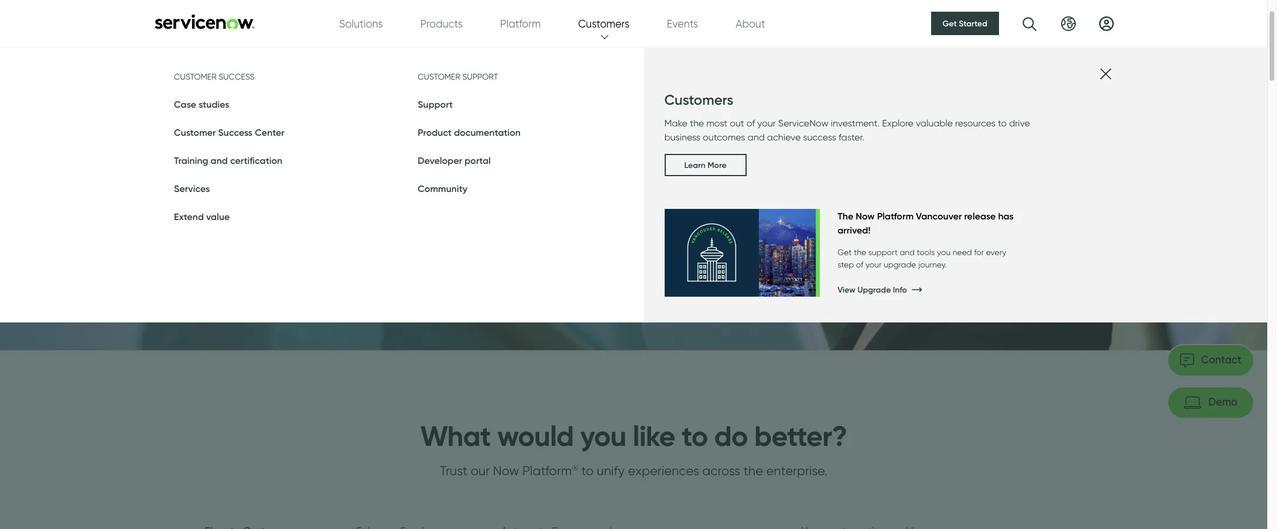 Task type: vqa. For each thing, say whether or not it's contained in the screenshot.
Get Started 'LINK'
yes



Task type: locate. For each thing, give the bounding box(es) containing it.
extend value
[[174, 211, 230, 223]]

0 vertical spatial and
[[748, 132, 765, 143]]

services
[[174, 183, 210, 194]]

valuable
[[916, 118, 953, 129]]

1 vertical spatial the
[[854, 248, 867, 257]]

your
[[758, 118, 776, 129], [866, 260, 882, 269]]

1 horizontal spatial get
[[943, 18, 957, 29]]

0 vertical spatial success
[[219, 72, 255, 81]]

get started link
[[931, 12, 999, 35]]

and inside get the support and tools you need for every step of your upgrade journey.
[[900, 248, 915, 257]]

documentation
[[454, 127, 521, 138]]

success up studies
[[219, 72, 255, 81]]

and up upgrade
[[900, 248, 915, 257]]

the inside the 'make the most out of your servicenow investment. explore valuable resources to drive business outcomes and achieve success faster.'
[[690, 118, 704, 129]]

support up documentation on the top
[[463, 72, 498, 81]]

0 horizontal spatial platform
[[500, 17, 541, 30]]

of right step
[[856, 260, 864, 269]]

0 vertical spatial get
[[943, 18, 957, 29]]

investment.
[[831, 118, 880, 129]]

case studies link
[[174, 98, 229, 110]]

drive
[[1009, 118, 1030, 129]]

product
[[418, 127, 452, 138]]

get started
[[943, 18, 988, 29]]

0 horizontal spatial the
[[690, 118, 704, 129]]

services link
[[174, 183, 210, 194]]

1 vertical spatial your
[[866, 260, 882, 269]]

to
[[998, 118, 1007, 129]]

solutions
[[339, 17, 383, 30]]

0 horizontal spatial get
[[838, 248, 852, 257]]

1 vertical spatial get
[[838, 248, 852, 257]]

and
[[748, 132, 765, 143], [211, 155, 228, 166], [900, 248, 915, 257]]

0 horizontal spatial of
[[747, 118, 755, 129]]

1 vertical spatial and
[[211, 155, 228, 166]]

faster.
[[839, 132, 865, 143]]

0 horizontal spatial your
[[758, 118, 776, 129]]

every
[[986, 248, 1007, 257]]

0 horizontal spatial customers
[[578, 17, 630, 30]]

the left most
[[690, 118, 704, 129]]

1 vertical spatial support
[[869, 248, 898, 257]]

success
[[219, 72, 255, 81], [803, 132, 837, 143]]

vancouver
[[916, 210, 962, 222]]

2 horizontal spatial and
[[900, 248, 915, 257]]

platform inside the now platform vancouver release has arrived!
[[877, 210, 914, 222]]

view upgrade info
[[838, 285, 907, 295]]

success down servicenow
[[803, 132, 837, 143]]

0 horizontal spatial success
[[219, 72, 255, 81]]

and left achieve
[[748, 132, 765, 143]]

training and certification
[[174, 155, 282, 166]]

learn more
[[685, 160, 727, 170]]

servicenow image
[[153, 14, 256, 29]]

1 horizontal spatial the
[[854, 248, 867, 257]]

for
[[974, 248, 984, 257]]

the up step
[[854, 248, 867, 257]]

1 horizontal spatial your
[[866, 260, 882, 269]]

customer up case studies "link"
[[174, 72, 217, 81]]

products
[[420, 17, 463, 30]]

get left started
[[943, 18, 957, 29]]

platform button
[[500, 16, 541, 31]]

1 horizontal spatial customers
[[665, 91, 734, 108]]

0 horizontal spatial and
[[211, 155, 228, 166]]

0 vertical spatial support
[[463, 72, 498, 81]]

customer up support
[[418, 72, 460, 81]]

customers button
[[578, 16, 630, 31]]

arrived!
[[838, 224, 871, 236]]

your inside the 'make the most out of your servicenow investment. explore valuable resources to drive business outcomes and achieve success faster.'
[[758, 118, 776, 129]]

support
[[418, 98, 453, 110]]

0 vertical spatial of
[[747, 118, 755, 129]]

developer portal link
[[418, 155, 491, 166]]

1 horizontal spatial and
[[748, 132, 765, 143]]

certification
[[230, 155, 282, 166]]

get inside get the support and tools you need for every step of your upgrade journey.
[[838, 248, 852, 257]]

customer up training
[[174, 127, 216, 138]]

value
[[206, 211, 230, 223]]

of inside the 'make the most out of your servicenow investment. explore valuable resources to drive business outcomes and achieve success faster.'
[[747, 118, 755, 129]]

0 horizontal spatial support
[[463, 72, 498, 81]]

learn
[[685, 160, 706, 170]]

support
[[463, 72, 498, 81], [869, 248, 898, 257]]

the
[[690, 118, 704, 129], [854, 248, 867, 257]]

portal
[[465, 155, 491, 166]]

your inside get the support and tools you need for every step of your upgrade journey.
[[866, 260, 882, 269]]

1 horizontal spatial support
[[869, 248, 898, 257]]

of inside get the support and tools you need for every step of your upgrade journey.
[[856, 260, 864, 269]]

about button
[[736, 16, 765, 31]]

info
[[893, 285, 907, 295]]

1 horizontal spatial platform
[[877, 210, 914, 222]]

success inside the 'make the most out of your servicenow investment. explore valuable resources to drive business outcomes and achieve success faster.'
[[803, 132, 837, 143]]

customer success center
[[174, 127, 285, 138]]

your up upgrade
[[866, 260, 882, 269]]

the inside get the support and tools you need for every step of your upgrade journey.
[[854, 248, 867, 257]]

1 vertical spatial of
[[856, 260, 864, 269]]

and right training
[[211, 155, 228, 166]]

1 vertical spatial platform
[[877, 210, 914, 222]]

support inside get the support and tools you need for every step of your upgrade journey.
[[869, 248, 898, 257]]

1 horizontal spatial of
[[856, 260, 864, 269]]

your up achieve
[[758, 118, 776, 129]]

out
[[730, 118, 745, 129]]

support up upgrade
[[869, 248, 898, 257]]

need
[[953, 248, 972, 257]]

of right out
[[747, 118, 755, 129]]

the now platform vancouver release has arrived!
[[838, 210, 1014, 236]]

case
[[174, 98, 196, 110]]

case studies
[[174, 98, 229, 110]]

2 vertical spatial and
[[900, 248, 915, 257]]

0 vertical spatial your
[[758, 118, 776, 129]]

get up step
[[838, 248, 852, 257]]

customer
[[174, 72, 217, 81], [418, 72, 460, 81], [174, 127, 216, 138]]

customers
[[578, 17, 630, 30], [665, 91, 734, 108]]

of
[[747, 118, 755, 129], [856, 260, 864, 269]]

1 vertical spatial success
[[803, 132, 837, 143]]

get for get started
[[943, 18, 957, 29]]

products button
[[420, 16, 463, 31]]

0 vertical spatial platform
[[500, 17, 541, 30]]

support link
[[418, 98, 453, 110]]

0 vertical spatial the
[[690, 118, 704, 129]]

you
[[937, 248, 951, 257]]

customer support
[[418, 72, 498, 81]]

get
[[943, 18, 957, 29], [838, 248, 852, 257]]

platform
[[500, 17, 541, 30], [877, 210, 914, 222]]

1 horizontal spatial success
[[803, 132, 837, 143]]



Task type: describe. For each thing, give the bounding box(es) containing it.
achieve
[[767, 132, 801, 143]]

success
[[218, 127, 253, 138]]

make
[[665, 118, 688, 129]]

more
[[708, 160, 727, 170]]

view upgrade info link
[[838, 278, 1044, 302]]

training and certification link
[[174, 155, 282, 166]]

journey.
[[919, 260, 947, 269]]

started
[[959, 18, 988, 29]]

and inside the 'make the most out of your servicenow investment. explore valuable resources to drive business outcomes and achieve success faster.'
[[748, 132, 765, 143]]

upgrade
[[884, 260, 917, 269]]

upgrade
[[858, 285, 891, 295]]

release
[[965, 210, 996, 222]]

the
[[838, 210, 854, 222]]

customer for customer success
[[174, 72, 217, 81]]

most
[[707, 118, 728, 129]]

resources
[[956, 118, 996, 129]]

about
[[736, 17, 765, 30]]

tools
[[917, 248, 935, 257]]

customer success center link
[[174, 127, 285, 138]]

center
[[255, 127, 285, 138]]

product documentation
[[418, 127, 521, 138]]

the for the now platform vancouver release has arrived!
[[854, 248, 867, 257]]

solutions button
[[339, 16, 383, 31]]

developer
[[418, 155, 462, 166]]

product documentation link
[[418, 127, 521, 138]]

events
[[667, 17, 698, 30]]

get for get the support and tools you need for every step of your upgrade journey.
[[838, 248, 852, 257]]

customer success
[[174, 72, 255, 81]]

events button
[[667, 16, 698, 31]]

now
[[856, 210, 875, 222]]

business
[[665, 132, 701, 143]]

step
[[838, 260, 854, 269]]

learn more link
[[665, 154, 747, 176]]

0 vertical spatial customers
[[578, 17, 630, 30]]

extend value link
[[174, 211, 230, 223]]

training
[[174, 155, 208, 166]]

studies
[[199, 98, 229, 110]]

make the most out of your servicenow investment. explore valuable resources to drive business outcomes and achieve success faster.
[[665, 118, 1030, 143]]

get the support and tools you need for every step of your upgrade journey.
[[838, 248, 1007, 269]]

extend
[[174, 211, 204, 223]]

community
[[418, 183, 468, 194]]

has
[[998, 210, 1014, 222]]

servicenow
[[778, 118, 829, 129]]

explore
[[882, 118, 914, 129]]

community link
[[418, 183, 468, 194]]

the for customers
[[690, 118, 704, 129]]

1 vertical spatial customers
[[665, 91, 734, 108]]

customer for customer support
[[418, 72, 460, 81]]

view
[[838, 285, 856, 295]]

customer for customer success center
[[174, 127, 216, 138]]

outcomes
[[703, 132, 745, 143]]

developer portal
[[418, 155, 491, 166]]



